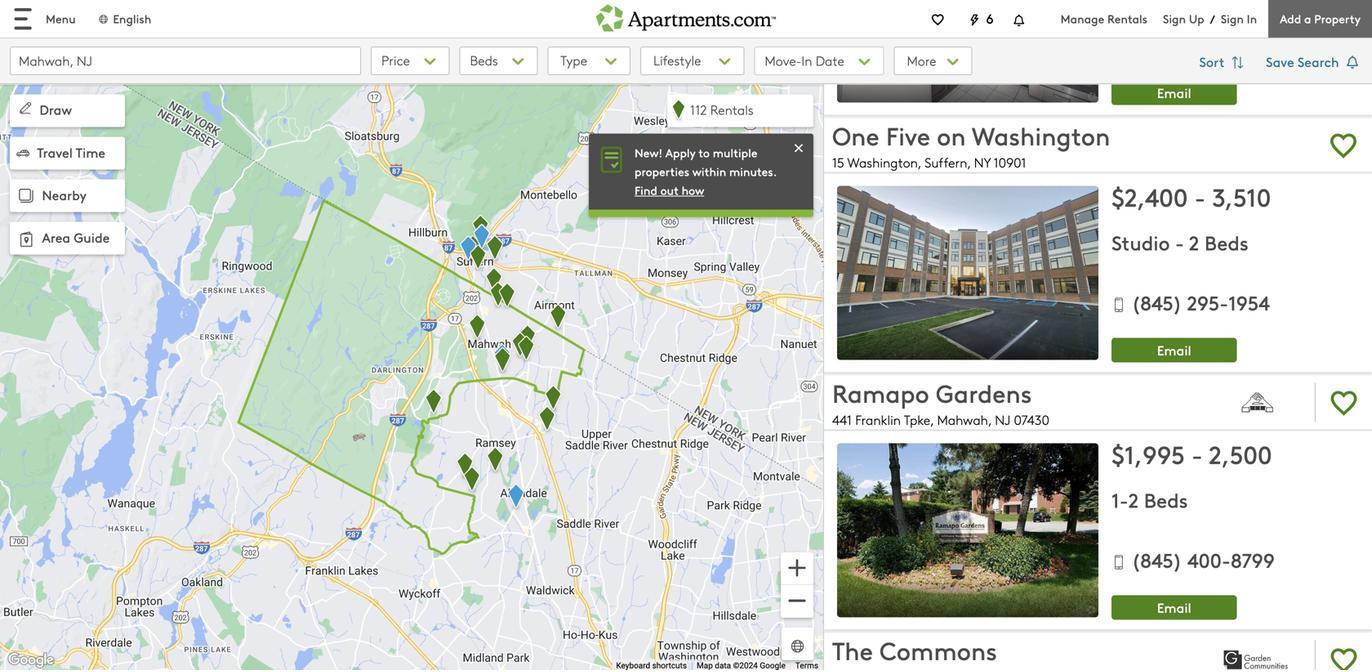 Task type: locate. For each thing, give the bounding box(es) containing it.
rentals for manage
[[1108, 11, 1148, 27]]

properties
[[635, 163, 690, 179]]

draw button
[[10, 94, 125, 127]]

training image
[[791, 140, 807, 156]]

in
[[1247, 11, 1258, 27], [802, 51, 813, 69]]

0 horizontal spatial beds
[[470, 51, 498, 69]]

area guide button
[[10, 222, 125, 255]]

email for $1,995
[[1158, 598, 1192, 616]]

new! apply to multiple properties within minutes. find out how
[[635, 145, 777, 198]]

affiliated management, inc. image
[[1211, 379, 1306, 426]]

margin image for nearby
[[15, 184, 38, 208]]

0 vertical spatial email button
[[1112, 80, 1238, 105]]

07430
[[1014, 410, 1050, 428]]

add
[[1281, 11, 1302, 27]]

on
[[937, 118, 966, 152]]

(845)
[[1132, 289, 1183, 316], [1132, 546, 1183, 573]]

8799
[[1231, 546, 1275, 573]]

2 email button from the top
[[1112, 338, 1238, 362]]

building photo - ramapo gardens image
[[838, 443, 1099, 617]]

lifestyle button
[[641, 47, 745, 75]]

0 horizontal spatial rentals
[[711, 100, 754, 118]]

/
[[1211, 11, 1216, 27]]

1 vertical spatial (845)
[[1132, 546, 1183, 573]]

1 vertical spatial email
[[1158, 341, 1192, 359]]

margin image for draw
[[16, 99, 34, 117]]

$2,400 - 3,510
[[1112, 179, 1272, 213]]

(845) for $1,995
[[1132, 546, 1183, 573]]

(845) 295-1954 link
[[1112, 276, 1363, 317]]

more button
[[894, 47, 973, 75]]

more
[[907, 51, 940, 69]]

travel
[[37, 143, 73, 161]]

rentals inside the manage rentals sign up / sign in
[[1108, 11, 1148, 27]]

margin image
[[16, 99, 34, 117], [16, 146, 29, 159], [15, 184, 38, 208], [15, 228, 38, 251]]

the commons
[[833, 633, 998, 667]]

studio
[[1112, 229, 1170, 256]]

1 vertical spatial email button
[[1112, 338, 1238, 362]]

0 vertical spatial in
[[1247, 11, 1258, 27]]

1 horizontal spatial 2
[[1190, 229, 1200, 256]]

2 down $2,400 - 3,510
[[1190, 229, 1200, 256]]

search
[[1298, 52, 1340, 71]]

-
[[1195, 179, 1206, 213], [1176, 229, 1185, 256], [1192, 437, 1203, 471]]

3 email button from the top
[[1112, 595, 1238, 620]]

apartments.com logo image
[[596, 0, 776, 32]]

english link
[[97, 11, 151, 27]]

within
[[693, 163, 727, 179]]

400-
[[1188, 546, 1231, 573]]

0 vertical spatial email
[[1158, 83, 1192, 102]]

2 vertical spatial email
[[1158, 598, 1192, 616]]

0 horizontal spatial sign
[[1163, 11, 1187, 27]]

email button down (845) 400-8799
[[1112, 595, 1238, 620]]

building photo - rolling gardens apartment homes image
[[838, 0, 1099, 102]]

rentals right the 112
[[711, 100, 754, 118]]

beds right 1-
[[1145, 486, 1189, 513]]

email button down (845) 295-1954
[[1112, 338, 1238, 362]]

google image
[[4, 650, 58, 670]]

- left 2,500
[[1192, 437, 1203, 471]]

0 vertical spatial 2
[[1190, 229, 1200, 256]]

english
[[113, 11, 151, 27]]

beds
[[470, 51, 498, 69], [1205, 229, 1249, 256], [1145, 486, 1189, 513]]

margin image for travel time
[[16, 146, 29, 159]]

email button for $1,995
[[1112, 595, 1238, 620]]

map region
[[0, 60, 1031, 670]]

1954
[[1229, 289, 1270, 316]]

0 vertical spatial -
[[1195, 179, 1206, 213]]

price
[[382, 51, 410, 69]]

up
[[1190, 11, 1205, 27]]

0 vertical spatial beds
[[470, 51, 498, 69]]

how
[[682, 182, 705, 198]]

sign up link
[[1163, 11, 1205, 27]]

112 rentals
[[690, 100, 754, 118]]

1 vertical spatial beds
[[1205, 229, 1249, 256]]

2 horizontal spatial beds
[[1205, 229, 1249, 256]]

multiple
[[713, 145, 758, 160]]

beds down 3,510
[[1205, 229, 1249, 256]]

margin image left travel
[[16, 146, 29, 159]]

1 vertical spatial -
[[1176, 229, 1185, 256]]

1 vertical spatial 2
[[1129, 486, 1139, 513]]

margin image for area guide
[[15, 228, 38, 251]]

sign left up
[[1163, 11, 1187, 27]]

rentals right manage on the right of the page
[[1108, 11, 1148, 27]]

margin image left draw
[[16, 99, 34, 117]]

sign
[[1163, 11, 1187, 27], [1221, 11, 1244, 27]]

email button
[[1112, 80, 1238, 105], [1112, 338, 1238, 362], [1112, 595, 1238, 620]]

margin image inside the travel time "button"
[[16, 146, 29, 159]]

10901
[[994, 153, 1027, 171]]

email button down sort
[[1112, 80, 1238, 105]]

441
[[833, 410, 852, 428]]

margin image left nearby
[[15, 184, 38, 208]]

travel time button
[[10, 137, 125, 170]]

in left add
[[1247, 11, 1258, 27]]

washington,
[[848, 153, 922, 171]]

type button
[[548, 47, 631, 75]]

beds right price "button" on the left of page
[[470, 51, 498, 69]]

email button for $2,400
[[1112, 338, 1238, 362]]

rentals
[[1108, 11, 1148, 27], [711, 100, 754, 118]]

- left 3,510
[[1195, 179, 1206, 213]]

(845) left "400-"
[[1132, 546, 1183, 573]]

out
[[661, 182, 679, 198]]

2 down "$1,995"
[[1129, 486, 1139, 513]]

2
[[1190, 229, 1200, 256], [1129, 486, 1139, 513]]

2 email from the top
[[1158, 341, 1192, 359]]

1 horizontal spatial sign
[[1221, 11, 1244, 27]]

find out how link
[[635, 182, 705, 198]]

112
[[690, 100, 707, 118]]

(845) left 295-
[[1132, 289, 1183, 316]]

email for $2,400
[[1158, 341, 1192, 359]]

add a property link
[[1269, 0, 1373, 38]]

2 vertical spatial -
[[1192, 437, 1203, 471]]

save search
[[1267, 52, 1343, 71]]

email down (845) 400-8799
[[1158, 598, 1192, 616]]

margin image inside area guide button
[[15, 228, 38, 251]]

ramapo
[[833, 375, 930, 409]]

1 horizontal spatial in
[[1247, 11, 1258, 27]]

commons
[[880, 633, 998, 667]]

in left date
[[802, 51, 813, 69]]

2 vertical spatial email button
[[1112, 595, 1238, 620]]

2 (845) from the top
[[1132, 546, 1183, 573]]

margin image inside draw "button"
[[16, 99, 34, 117]]

- right studio
[[1176, 229, 1185, 256]]

manage
[[1061, 11, 1105, 27]]

email
[[1158, 83, 1192, 102], [1158, 341, 1192, 359], [1158, 598, 1192, 616]]

sign in link
[[1221, 11, 1258, 27]]

1 (845) from the top
[[1132, 289, 1183, 316]]

3 email from the top
[[1158, 598, 1192, 616]]

0 vertical spatial rentals
[[1108, 11, 1148, 27]]

beds button
[[460, 47, 538, 75]]

2 vertical spatial beds
[[1145, 486, 1189, 513]]

sign right /
[[1221, 11, 1244, 27]]

1 vertical spatial in
[[802, 51, 813, 69]]

new!
[[635, 145, 663, 160]]

move-in date button
[[755, 47, 884, 75]]

suffern,
[[925, 153, 971, 171]]

lifestyle
[[654, 51, 701, 69]]

email down (845) 295-1954
[[1158, 341, 1192, 359]]

1-2 beds
[[1112, 486, 1189, 513]]

rentals for 112
[[711, 100, 754, 118]]

1 email button from the top
[[1112, 80, 1238, 105]]

1 horizontal spatial rentals
[[1108, 11, 1148, 27]]

0 horizontal spatial 2
[[1129, 486, 1139, 513]]

margin image left area
[[15, 228, 38, 251]]

1 email from the top
[[1158, 83, 1192, 102]]

email down sort button
[[1158, 83, 1192, 102]]

manage rentals link
[[1061, 11, 1163, 27]]

1 vertical spatial rentals
[[711, 100, 754, 118]]

0 horizontal spatial in
[[802, 51, 813, 69]]

add a property
[[1281, 11, 1361, 27]]

0 vertical spatial (845)
[[1132, 289, 1183, 316]]

margin image inside 'nearby' link
[[15, 184, 38, 208]]

6
[[986, 9, 994, 27]]



Task type: describe. For each thing, give the bounding box(es) containing it.
menu
[[46, 11, 76, 27]]

the
[[833, 633, 873, 667]]

a
[[1305, 11, 1312, 27]]

mahwah,
[[938, 410, 992, 428]]

- for 2,500
[[1192, 437, 1203, 471]]

295-
[[1188, 289, 1229, 316]]

type
[[561, 51, 588, 69]]

minutes.
[[730, 163, 777, 179]]

ny
[[975, 153, 991, 171]]

one five on washington 15 washington, suffern, ny 10901
[[833, 118, 1111, 171]]

garden homes image
[[1211, 636, 1306, 670]]

1 sign from the left
[[1163, 11, 1187, 27]]

manage rentals sign up / sign in
[[1061, 11, 1258, 27]]

3,510
[[1213, 179, 1272, 213]]

one
[[833, 118, 880, 152]]

(845) 295-1954
[[1132, 289, 1270, 316]]

1-
[[1112, 486, 1129, 513]]

1 horizontal spatial beds
[[1145, 486, 1189, 513]]

the commons link
[[833, 633, 1200, 670]]

area guide
[[42, 228, 110, 246]]

satellite view image
[[789, 637, 807, 656]]

washington
[[972, 118, 1111, 152]]

in inside button
[[802, 51, 813, 69]]

ramapo gardens 441 franklin tpke, mahwah, nj 07430
[[833, 375, 1050, 428]]

Location or Point of Interest text field
[[10, 47, 361, 75]]

price button
[[371, 47, 450, 75]]

- for 2
[[1176, 229, 1185, 256]]

move-in date
[[765, 51, 845, 69]]

beds inside button
[[470, 51, 498, 69]]

travel time
[[37, 143, 105, 161]]

in inside the manage rentals sign up / sign in
[[1247, 11, 1258, 27]]

to
[[699, 145, 710, 160]]

draw
[[39, 100, 72, 119]]

property
[[1315, 11, 1361, 27]]

time
[[76, 143, 105, 161]]

2,500
[[1210, 437, 1273, 471]]

menu button
[[0, 0, 89, 38]]

2 sign from the left
[[1221, 11, 1244, 27]]

date
[[816, 51, 845, 69]]

nearby link
[[10, 179, 125, 212]]

five
[[886, 118, 931, 152]]

(845) 400-8799 link
[[1112, 534, 1363, 574]]

studio - 2 beds
[[1112, 229, 1249, 256]]

15
[[833, 153, 845, 171]]

nj
[[995, 410, 1011, 428]]

- for 3,510
[[1195, 179, 1206, 213]]

(845) for $2,400
[[1132, 289, 1183, 316]]

apply
[[666, 145, 696, 160]]

guide
[[74, 228, 110, 246]]

move-
[[765, 51, 802, 69]]

$2,400
[[1112, 179, 1188, 213]]

franklin
[[856, 410, 901, 428]]

area
[[42, 228, 70, 246]]

nearby
[[42, 186, 86, 204]]

$1,995 - 2,500
[[1112, 437, 1273, 471]]

find
[[635, 182, 658, 198]]

tpke,
[[904, 410, 934, 428]]

$1,995
[[1112, 437, 1186, 471]]

sort button
[[1191, 47, 1257, 79]]

sort
[[1200, 52, 1229, 71]]

gardens
[[936, 375, 1032, 409]]

(845) 400-8799
[[1132, 546, 1275, 573]]

building photo - one five on washington image
[[838, 186, 1099, 360]]

save
[[1267, 52, 1295, 71]]

save search button
[[1267, 47, 1363, 79]]



Task type: vqa. For each thing, say whether or not it's contained in the screenshot.
ADD
yes



